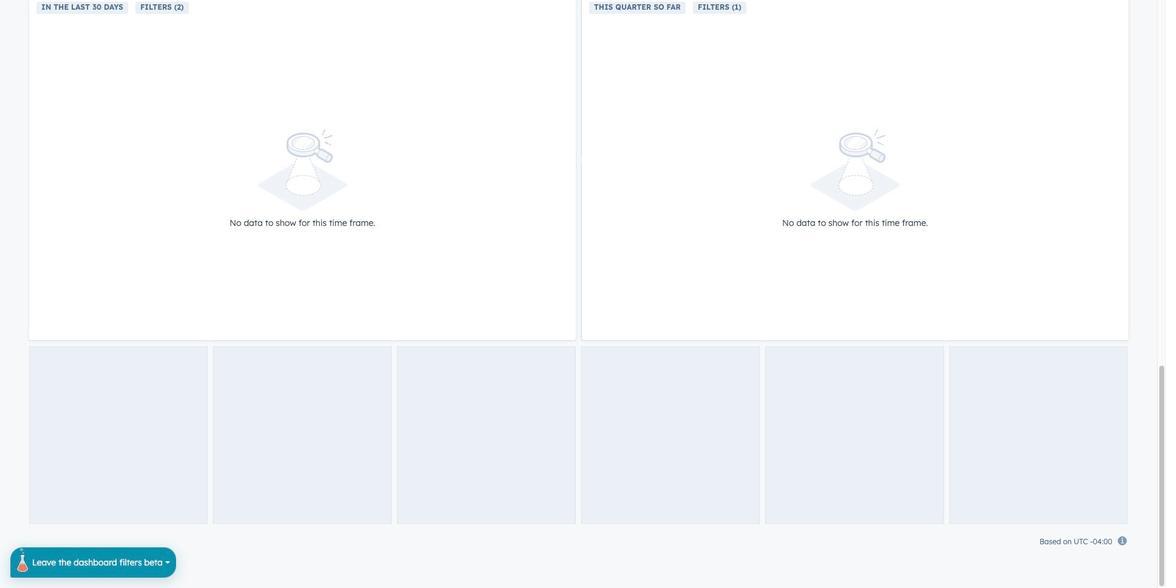 Task type: vqa. For each thing, say whether or not it's contained in the screenshot.
Chat conversation totals by chatflow element
yes



Task type: describe. For each thing, give the bounding box(es) containing it.
chat conversation totals by chatflow element
[[582, 0, 1129, 340]]

chat conversation closed totals by rep element
[[29, 0, 576, 340]]



